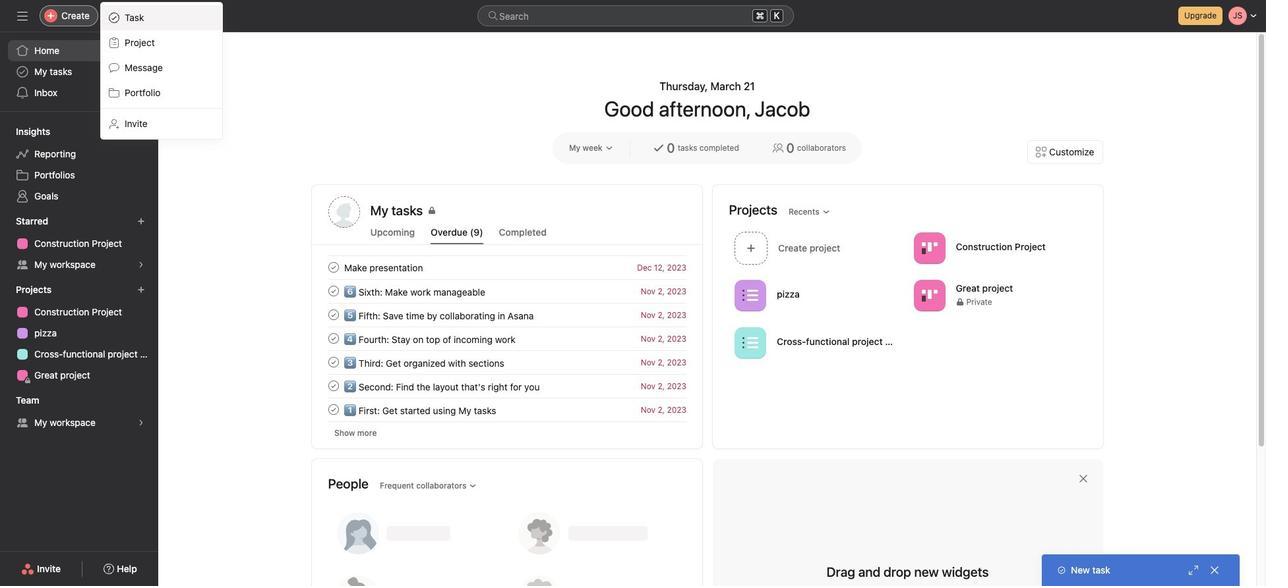 Task type: locate. For each thing, give the bounding box(es) containing it.
2 vertical spatial mark complete image
[[325, 402, 341, 418]]

3 mark complete checkbox from the top
[[325, 402, 341, 418]]

insights element
[[0, 120, 158, 210]]

dismiss image
[[1078, 474, 1089, 485]]

list image
[[742, 335, 758, 351]]

projects element
[[0, 278, 158, 389]]

2 vertical spatial mark complete checkbox
[[325, 402, 341, 418]]

2 mark complete checkbox from the top
[[325, 307, 341, 323]]

add profile photo image
[[328, 197, 360, 228]]

0 vertical spatial mark complete checkbox
[[325, 284, 341, 299]]

1 vertical spatial see details, my workspace image
[[137, 419, 145, 427]]

2 mark complete image from the top
[[325, 284, 341, 299]]

1 vertical spatial board image
[[921, 288, 937, 304]]

list image
[[742, 288, 758, 304]]

1 vertical spatial mark complete image
[[325, 379, 341, 394]]

1 vertical spatial mark complete checkbox
[[325, 331, 341, 347]]

mark complete image
[[325, 307, 341, 323], [325, 379, 341, 394], [325, 402, 341, 418]]

expand new task image
[[1188, 566, 1199, 576]]

menu item
[[101, 5, 222, 30]]

Mark complete checkbox
[[325, 284, 341, 299], [325, 331, 341, 347], [325, 402, 341, 418]]

list item
[[729, 228, 908, 268], [312, 256, 702, 280], [312, 280, 702, 303], [312, 303, 702, 327], [312, 327, 702, 351], [312, 351, 702, 375], [312, 375, 702, 398], [312, 398, 702, 422]]

1 see details, my workspace image from the top
[[137, 261, 145, 269]]

3 mark complete checkbox from the top
[[325, 355, 341, 371]]

close image
[[1210, 566, 1220, 576]]

1 board image from the top
[[921, 240, 937, 256]]

board image
[[921, 240, 937, 256], [921, 288, 937, 304]]

add items to starred image
[[137, 218, 145, 226]]

see details, my workspace image inside starred element
[[137, 261, 145, 269]]

None field
[[478, 5, 794, 26]]

mark complete image
[[325, 260, 341, 276], [325, 284, 341, 299], [325, 331, 341, 347], [325, 355, 341, 371]]

0 vertical spatial board image
[[921, 240, 937, 256]]

0 vertical spatial mark complete image
[[325, 307, 341, 323]]

Search tasks, projects, and more text field
[[478, 5, 794, 26]]

2 see details, my workspace image from the top
[[137, 419, 145, 427]]

Mark complete checkbox
[[325, 260, 341, 276], [325, 307, 341, 323], [325, 355, 341, 371], [325, 379, 341, 394]]

see details, my workspace image
[[137, 261, 145, 269], [137, 419, 145, 427]]

new project or portfolio image
[[137, 286, 145, 294]]

0 vertical spatial see details, my workspace image
[[137, 261, 145, 269]]



Task type: vqa. For each thing, say whether or not it's contained in the screenshot.
cell
no



Task type: describe. For each thing, give the bounding box(es) containing it.
teams element
[[0, 389, 158, 437]]

1 mark complete image from the top
[[325, 307, 341, 323]]

2 board image from the top
[[921, 288, 937, 304]]

4 mark complete checkbox from the top
[[325, 379, 341, 394]]

1 mark complete checkbox from the top
[[325, 284, 341, 299]]

global element
[[0, 32, 158, 111]]

2 mark complete checkbox from the top
[[325, 331, 341, 347]]

1 mark complete checkbox from the top
[[325, 260, 341, 276]]

1 mark complete image from the top
[[325, 260, 341, 276]]

see details, my workspace image inside the teams element
[[137, 419, 145, 427]]

3 mark complete image from the top
[[325, 331, 341, 347]]

4 mark complete image from the top
[[325, 355, 341, 371]]

2 mark complete image from the top
[[325, 379, 341, 394]]

hide sidebar image
[[17, 11, 28, 21]]

starred element
[[0, 210, 158, 278]]

3 mark complete image from the top
[[325, 402, 341, 418]]



